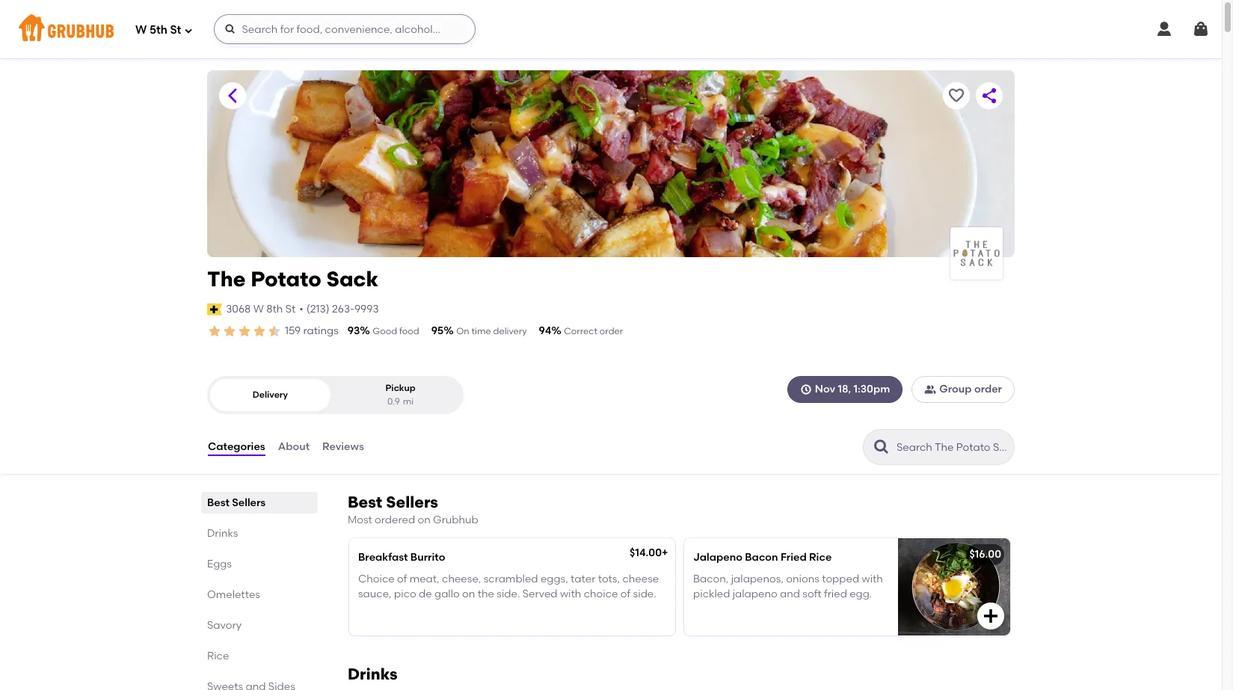 Task type: describe. For each thing, give the bounding box(es) containing it.
nov 18, 1:30pm button
[[788, 377, 903, 403]]

jalapeno bacon fried rice
[[694, 552, 832, 564]]

sellers for best sellers
[[232, 497, 266, 510]]

group order button
[[912, 377, 1015, 403]]

option group containing pickup
[[207, 377, 464, 415]]

jalapeno
[[694, 552, 743, 564]]

on inside the best sellers most ordered on grubhub
[[418, 514, 431, 527]]

1 side. from the left
[[497, 588, 520, 601]]

svg image inside main navigation navigation
[[1156, 20, 1174, 38]]

omelettes tab
[[207, 587, 312, 603]]

fried
[[824, 588, 848, 601]]

drinks inside tab
[[207, 527, 238, 540]]

best sellers
[[207, 497, 266, 510]]

sellers for best sellers most ordered on grubhub
[[386, 493, 438, 512]]

tater
[[571, 573, 596, 586]]

breakfast
[[358, 552, 408, 564]]

and
[[780, 588, 801, 601]]

choice of meat, cheese, scrambled eggs, tater tots, cheese sauce, pico de gallo on the side. served with choice of side.
[[358, 573, 659, 601]]

potato
[[251, 266, 322, 292]]

delivery
[[253, 390, 288, 400]]

bacon, jalapenos, onions topped with pickled jalapeno and soft fried egg.
[[694, 573, 883, 601]]

nov
[[815, 383, 836, 396]]

eggs
[[207, 558, 232, 571]]

scrambled
[[484, 573, 538, 586]]

on
[[456, 326, 470, 337]]

svg image inside nov 18, 1:30pm button
[[800, 384, 812, 396]]

1 horizontal spatial of
[[621, 588, 631, 601]]

best sellers most ordered on grubhub
[[348, 493, 479, 527]]

grubhub
[[433, 514, 479, 527]]

correct order
[[564, 326, 623, 337]]

cheese
[[623, 573, 659, 586]]

breakfast burrito
[[358, 552, 445, 564]]

9993
[[355, 303, 379, 315]]

omelettes
[[207, 589, 260, 602]]

meat,
[[410, 573, 440, 586]]

0.9
[[388, 396, 400, 407]]

tots,
[[598, 573, 620, 586]]

3068
[[226, 303, 251, 315]]

jalapenos,
[[731, 573, 784, 586]]

•
[[299, 303, 304, 315]]

(213)
[[307, 303, 330, 315]]

onions
[[786, 573, 820, 586]]

with inside bacon, jalapenos, onions topped with pickled jalapeno and soft fried egg.
[[862, 573, 883, 586]]

eggs,
[[541, 573, 568, 586]]

drinks tab
[[207, 526, 312, 542]]

Search for food, convenience, alcohol... search field
[[214, 14, 476, 44]]

best for best sellers
[[207, 497, 230, 510]]

bacon,
[[694, 573, 729, 586]]

pickled
[[694, 588, 730, 601]]

• (213) 263-9993
[[299, 303, 379, 315]]

order for correct order
[[600, 326, 623, 337]]

0 vertical spatial of
[[397, 573, 407, 586]]

1:30pm
[[854, 383, 891, 396]]

3068 w 8th st
[[226, 303, 296, 315]]

the potato sack logo image
[[951, 227, 1003, 280]]

3068 w 8th st button
[[225, 301, 296, 318]]

94
[[539, 325, 552, 337]]

st inside main navigation navigation
[[170, 23, 181, 36]]

topped
[[822, 573, 860, 586]]

sack
[[327, 266, 379, 292]]

gallo
[[435, 588, 460, 601]]

group order
[[940, 383, 1003, 396]]

$16.00
[[970, 549, 1002, 561]]

egg.
[[850, 588, 873, 601]]

food
[[399, 326, 419, 337]]

$14.00 +
[[630, 547, 668, 560]]

ratings
[[303, 325, 339, 337]]

cheese,
[[442, 573, 481, 586]]

eggs tab
[[207, 557, 312, 572]]

good food
[[373, 326, 419, 337]]

pickup 0.9 mi
[[386, 383, 416, 407]]

95
[[431, 325, 444, 337]]

savory tab
[[207, 618, 312, 634]]

(213) 263-9993 button
[[307, 302, 379, 317]]

choice
[[358, 573, 395, 586]]

order for group order
[[975, 383, 1003, 396]]

jalapeno
[[733, 588, 778, 601]]

correct
[[564, 326, 598, 337]]

subscription pass image
[[207, 304, 222, 316]]

159
[[285, 325, 301, 337]]

w inside main navigation navigation
[[135, 23, 147, 36]]

good
[[373, 326, 397, 337]]

on inside choice of meat, cheese, scrambled eggs, tater tots, cheese sauce, pico de gallo on the side. served with choice of side.
[[462, 588, 475, 601]]

159 ratings
[[285, 325, 339, 337]]



Task type: locate. For each thing, give the bounding box(es) containing it.
rice inside tab
[[207, 650, 229, 663]]

263-
[[332, 303, 355, 315]]

1 horizontal spatial side.
[[633, 588, 657, 601]]

1 horizontal spatial best
[[348, 493, 382, 512]]

18,
[[838, 383, 851, 396]]

share icon image
[[981, 87, 999, 105]]

0 horizontal spatial sellers
[[232, 497, 266, 510]]

savory
[[207, 620, 242, 632]]

about button
[[277, 421, 311, 474]]

of
[[397, 573, 407, 586], [621, 588, 631, 601]]

mi
[[403, 396, 414, 407]]

0 vertical spatial rice
[[810, 552, 832, 564]]

svg image
[[1193, 20, 1210, 38], [225, 23, 237, 35], [184, 26, 193, 35], [800, 384, 812, 396]]

0 horizontal spatial order
[[600, 326, 623, 337]]

w
[[135, 23, 147, 36], [253, 303, 264, 315]]

bacon
[[745, 552, 779, 564]]

w left 8th
[[253, 303, 264, 315]]

0 horizontal spatial svg image
[[982, 608, 1000, 626]]

fried
[[781, 552, 807, 564]]

nov 18, 1:30pm
[[815, 383, 891, 396]]

sellers inside tab
[[232, 497, 266, 510]]

w 5th st
[[135, 23, 181, 36]]

Search The Potato Sack search field
[[896, 441, 1010, 455]]

svg image
[[1156, 20, 1174, 38], [982, 608, 1000, 626]]

sellers up ordered
[[386, 493, 438, 512]]

about
[[278, 441, 310, 453]]

1 vertical spatial st
[[286, 303, 296, 315]]

0 vertical spatial svg image
[[1156, 20, 1174, 38]]

sellers inside the best sellers most ordered on grubhub
[[386, 493, 438, 512]]

the
[[478, 588, 494, 601]]

best sellers tab
[[207, 495, 312, 511]]

rice right fried at the bottom of page
[[810, 552, 832, 564]]

de
[[419, 588, 432, 601]]

1 horizontal spatial rice
[[810, 552, 832, 564]]

0 horizontal spatial with
[[560, 588, 582, 601]]

side. down cheese
[[633, 588, 657, 601]]

rice
[[810, 552, 832, 564], [207, 650, 229, 663]]

st left •
[[286, 303, 296, 315]]

1 vertical spatial of
[[621, 588, 631, 601]]

0 horizontal spatial side.
[[497, 588, 520, 601]]

1 horizontal spatial svg image
[[1156, 20, 1174, 38]]

side.
[[497, 588, 520, 601], [633, 588, 657, 601]]

group
[[940, 383, 972, 396]]

burrito
[[411, 552, 445, 564]]

on right ordered
[[418, 514, 431, 527]]

0 vertical spatial on
[[418, 514, 431, 527]]

sauce,
[[358, 588, 392, 601]]

0 vertical spatial order
[[600, 326, 623, 337]]

0 horizontal spatial best
[[207, 497, 230, 510]]

order inside button
[[975, 383, 1003, 396]]

on time delivery
[[456, 326, 527, 337]]

0 horizontal spatial of
[[397, 573, 407, 586]]

sellers up the drinks tab
[[232, 497, 266, 510]]

$14.00
[[630, 547, 662, 560]]

1 vertical spatial on
[[462, 588, 475, 601]]

0 vertical spatial drinks
[[207, 527, 238, 540]]

choice
[[584, 588, 618, 601]]

categories button
[[207, 421, 266, 474]]

side. down scrambled
[[497, 588, 520, 601]]

0 horizontal spatial drinks
[[207, 527, 238, 540]]

order
[[600, 326, 623, 337], [975, 383, 1003, 396]]

2 side. from the left
[[633, 588, 657, 601]]

1 vertical spatial svg image
[[982, 608, 1000, 626]]

categories
[[208, 441, 265, 453]]

jalapeno bacon fried rice image
[[899, 539, 1011, 636]]

1 horizontal spatial w
[[253, 303, 264, 315]]

st
[[170, 23, 181, 36], [286, 303, 296, 315]]

order right group
[[975, 383, 1003, 396]]

order right correct
[[600, 326, 623, 337]]

1 vertical spatial drinks
[[348, 665, 398, 684]]

with up egg.
[[862, 573, 883, 586]]

with inside choice of meat, cheese, scrambled eggs, tater tots, cheese sauce, pico de gallo on the side. served with choice of side.
[[560, 588, 582, 601]]

search icon image
[[873, 438, 891, 456]]

best up the drinks tab
[[207, 497, 230, 510]]

on down cheese,
[[462, 588, 475, 601]]

with down tater
[[560, 588, 582, 601]]

served
[[523, 588, 558, 601]]

people icon image
[[925, 384, 937, 396]]

main navigation navigation
[[0, 0, 1222, 58]]

tab
[[207, 679, 312, 691]]

1 horizontal spatial with
[[862, 573, 883, 586]]

0 vertical spatial w
[[135, 23, 147, 36]]

star icon image
[[207, 324, 222, 339], [222, 324, 237, 339], [237, 324, 252, 339], [252, 324, 267, 339], [267, 324, 282, 339], [267, 324, 282, 339]]

1 horizontal spatial sellers
[[386, 493, 438, 512]]

0 horizontal spatial rice
[[207, 650, 229, 663]]

on
[[418, 514, 431, 527], [462, 588, 475, 601]]

5th
[[150, 23, 168, 36]]

best inside best sellers tab
[[207, 497, 230, 510]]

sellers
[[386, 493, 438, 512], [232, 497, 266, 510]]

best inside the best sellers most ordered on grubhub
[[348, 493, 382, 512]]

0 horizontal spatial on
[[418, 514, 431, 527]]

st inside button
[[286, 303, 296, 315]]

drinks
[[207, 527, 238, 540], [348, 665, 398, 684]]

option group
[[207, 377, 464, 415]]

0 horizontal spatial st
[[170, 23, 181, 36]]

rice tab
[[207, 649, 312, 664]]

1 vertical spatial with
[[560, 588, 582, 601]]

delivery
[[493, 326, 527, 337]]

1 vertical spatial order
[[975, 383, 1003, 396]]

save this restaurant button
[[943, 82, 970, 109]]

the potato sack
[[207, 266, 379, 292]]

1 horizontal spatial drinks
[[348, 665, 398, 684]]

st right 5th at left
[[170, 23, 181, 36]]

w inside button
[[253, 303, 264, 315]]

of up pico
[[397, 573, 407, 586]]

1 vertical spatial w
[[253, 303, 264, 315]]

8th
[[266, 303, 283, 315]]

pickup
[[386, 383, 416, 394]]

1 horizontal spatial order
[[975, 383, 1003, 396]]

with
[[862, 573, 883, 586], [560, 588, 582, 601]]

ordered
[[375, 514, 415, 527]]

the
[[207, 266, 246, 292]]

0 vertical spatial with
[[862, 573, 883, 586]]

1 horizontal spatial st
[[286, 303, 296, 315]]

caret left icon image
[[224, 87, 242, 105]]

soft
[[803, 588, 822, 601]]

1 vertical spatial rice
[[207, 650, 229, 663]]

pico
[[394, 588, 417, 601]]

best up 'most'
[[348, 493, 382, 512]]

+
[[662, 547, 668, 560]]

reviews
[[323, 441, 364, 453]]

w left 5th at left
[[135, 23, 147, 36]]

rice down savory
[[207, 650, 229, 663]]

93
[[348, 325, 360, 337]]

of down cheese
[[621, 588, 631, 601]]

0 vertical spatial st
[[170, 23, 181, 36]]

best
[[348, 493, 382, 512], [207, 497, 230, 510]]

0 horizontal spatial w
[[135, 23, 147, 36]]

1 horizontal spatial on
[[462, 588, 475, 601]]

most
[[348, 514, 372, 527]]

time
[[472, 326, 491, 337]]

reviews button
[[322, 421, 365, 474]]

best for best sellers most ordered on grubhub
[[348, 493, 382, 512]]

save this restaurant image
[[948, 87, 966, 105]]



Task type: vqa. For each thing, say whether or not it's contained in the screenshot.
Nov
yes



